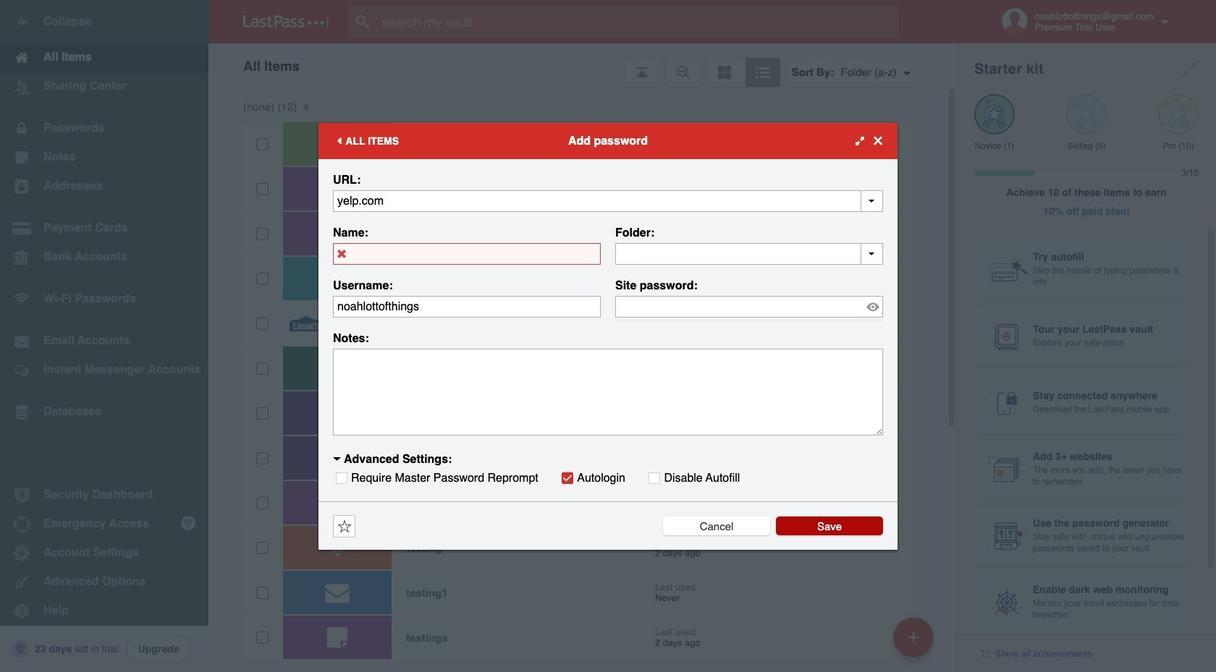 Task type: vqa. For each thing, say whether or not it's contained in the screenshot.
"Vault options" navigation at the top of page
yes



Task type: describe. For each thing, give the bounding box(es) containing it.
search my vault text field
[[349, 6, 928, 38]]

vault options navigation
[[209, 43, 957, 87]]



Task type: locate. For each thing, give the bounding box(es) containing it.
new item navigation
[[889, 613, 943, 673]]

None password field
[[616, 296, 884, 318]]

new item image
[[909, 633, 919, 643]]

None text field
[[333, 190, 884, 212], [333, 349, 884, 436], [333, 190, 884, 212], [333, 349, 884, 436]]

lastpass image
[[243, 15, 329, 28]]

Search search field
[[349, 6, 928, 38]]

dialog
[[319, 123, 898, 550]]

main navigation navigation
[[0, 0, 209, 673]]

None text field
[[333, 243, 601, 265], [616, 243, 884, 265], [333, 296, 601, 318], [333, 243, 601, 265], [616, 243, 884, 265], [333, 296, 601, 318]]



